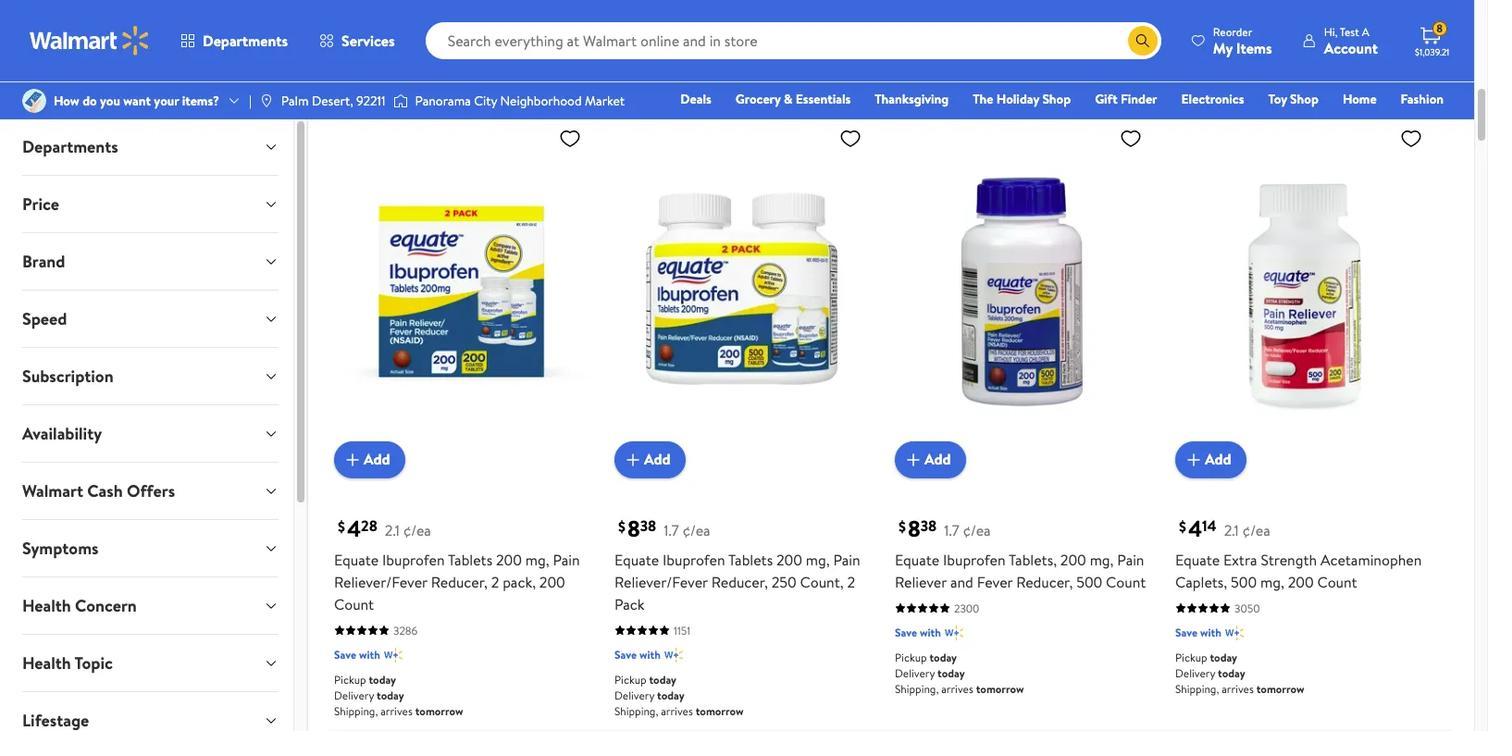 Task type: describe. For each thing, give the bounding box(es) containing it.
add button for $ 8 38 1.7 ¢/ea equate ibuprofen tablets, 200 mg, pain reliever and fever reducer, 500 count
[[895, 441, 966, 478]]

8 for $ 8 38 1.7 ¢/ea equate ibuprofen tablets 200 mg, pain reliever/fever reducer, 250 count, 2 pack
[[627, 512, 640, 544]]

pickup today
[[895, 27, 957, 42]]

subscription tab
[[7, 348, 293, 404]]

home link
[[1334, 89, 1385, 109]]

equate for $ 4 14 2.1 ¢/ea equate extra strength acetaminophen caplets, 500 mg, 200 count
[[1175, 549, 1220, 570]]

one
[[1302, 116, 1330, 134]]

walmart plus image for $ 4 28 2.1 ¢/ea equate ibuprofen tablets 200 mg, pain reliever/fever reducer, 2 pack, 200 count
[[384, 646, 402, 664]]

extra
[[1223, 549, 1257, 570]]

brand
[[22, 250, 65, 273]]

since for 8
[[966, 93, 990, 109]]

add to favorites list, equate extra strength acetaminophen caplets, 500 mg, 200 count image
[[1400, 127, 1422, 150]]

strength
[[1261, 549, 1317, 570]]

add to favorites list, equate ibuprofen tablets 200 mg, pain reliever/fever reducer, 250 count, 2 pack image
[[839, 127, 862, 150]]

you
[[100, 92, 120, 110]]

add to favorites list, equate ibuprofen tablets, 200 mg, pain reliever and fever reducer, 500 count image
[[1120, 127, 1142, 150]]

$ 4 28 2.1 ¢/ea equate ibuprofen tablets 200 mg, pain reliever/fever reducer, 2 pack, 200 count
[[334, 512, 580, 614]]

yesterday for 4
[[432, 93, 479, 109]]

1000+ bought since yesterday for 8
[[895, 93, 1040, 109]]

topic
[[75, 652, 113, 675]]

delivery for $ 8 38 1.7 ¢/ea equate ibuprofen tablets, 200 mg, pain reliever and fever reducer, 500 count
[[895, 665, 935, 681]]

speed tab
[[7, 291, 293, 347]]

cash
[[87, 479, 123, 503]]

reorder
[[1213, 24, 1252, 39]]

electronics
[[1181, 90, 1244, 108]]

walmart image
[[30, 26, 150, 56]]

holiday
[[997, 90, 1039, 108]]

health concern tab
[[7, 577, 293, 634]]

market
[[585, 92, 625, 110]]

arrives up the
[[941, 58, 973, 74]]

popular pick
[[1183, 92, 1241, 108]]

health concern button
[[7, 577, 293, 634]]

deals
[[681, 90, 711, 108]]

one debit
[[1302, 116, 1364, 134]]

reducer, for 4
[[431, 571, 488, 592]]

tablets for 8
[[728, 549, 773, 570]]

neighborhood
[[500, 92, 582, 110]]

ibuprofen for $ 4 28 2.1 ¢/ea equate ibuprofen tablets 200 mg, pain reliever/fever reducer, 2 pack, 200 count
[[382, 549, 445, 570]]

toy shop
[[1268, 90, 1319, 108]]

add to cart image for $ 8 38 1.7 ¢/ea equate ibuprofen tablets, 200 mg, pain reliever and fever reducer, 500 count
[[902, 448, 925, 471]]

best seller
[[622, 92, 672, 108]]

¢/ea for $ 8 38 1.7 ¢/ea equate ibuprofen tablets, 200 mg, pain reliever and fever reducer, 500 count
[[963, 520, 991, 540]]

departments inside tab
[[22, 135, 118, 158]]

health topic button
[[7, 635, 293, 691]]

hi,
[[1324, 24, 1338, 39]]

8 for $ 8 38 1.7 ¢/ea equate ibuprofen tablets, 200 mg, pain reliever and fever reducer, 500 count
[[908, 512, 921, 544]]

shipping, arrives tomorrow
[[895, 58, 1024, 74]]

2.1 for $ 4 28 2.1 ¢/ea equate ibuprofen tablets 200 mg, pain reliever/fever reducer, 2 pack, 200 count
[[385, 520, 400, 540]]

0 vertical spatial departments button
[[165, 19, 304, 63]]

tablets,
[[1009, 549, 1057, 570]]

¢/ea for $ 4 14 2.1 ¢/ea equate extra strength acetaminophen caplets, 500 mg, 200 count
[[1242, 520, 1270, 540]]

mg, for $ 4 28 2.1 ¢/ea equate ibuprofen tablets 200 mg, pain reliever/fever reducer, 2 pack, 200 count
[[525, 549, 549, 570]]

save for $ 8 38 1.7 ¢/ea equate ibuprofen tablets, 200 mg, pain reliever and fever reducer, 500 count
[[895, 624, 917, 640]]

speed button
[[7, 291, 293, 347]]

add for $ 4 28 2.1 ¢/ea equate ibuprofen tablets 200 mg, pain reliever/fever reducer, 2 pack, 200 count
[[364, 449, 390, 469]]

account
[[1324, 37, 1378, 58]]

tomorrow for $ 4 28 2.1 ¢/ea equate ibuprofen tablets 200 mg, pain reliever/fever reducer, 2 pack, 200 count
[[415, 703, 463, 719]]

palm desert, 92211
[[281, 92, 386, 110]]

3286
[[393, 622, 418, 638]]

how do you want your items?
[[54, 92, 219, 110]]

pain for $ 8 38 1.7 ¢/ea equate ibuprofen tablets 200 mg, pain reliever/fever reducer, 250 count, 2 pack
[[833, 549, 860, 570]]

health topic
[[22, 652, 113, 675]]

add for $ 8 38 1.7 ¢/ea equate ibuprofen tablets 200 mg, pain reliever/fever reducer, 250 count, 2 pack
[[644, 449, 671, 469]]

pack,
[[503, 571, 536, 592]]

the holiday shop link
[[965, 89, 1079, 109]]

&
[[784, 90, 793, 108]]

grocery & essentials
[[736, 90, 851, 108]]

arrives for $ 4 28 2.1 ¢/ea equate ibuprofen tablets 200 mg, pain reliever/fever reducer, 2 pack, 200 count
[[381, 703, 413, 719]]

debit
[[1333, 116, 1364, 134]]

brand tab
[[7, 233, 293, 290]]

500 inside $ 8 38 1.7 ¢/ea equate ibuprofen tablets, 200 mg, pain reliever and fever reducer, 500 count
[[1076, 571, 1102, 592]]

popular
[[1183, 92, 1219, 108]]

1000+ bought since yesterday for 4
[[334, 93, 479, 109]]

electronics link
[[1173, 89, 1253, 109]]

38 for $ 8 38 1.7 ¢/ea equate ibuprofen tablets, 200 mg, pain reliever and fever reducer, 500 count
[[921, 515, 937, 536]]

add for $ 8 38 1.7 ¢/ea equate ibuprofen tablets, 200 mg, pain reliever and fever reducer, 500 count
[[925, 449, 951, 469]]

fever
[[977, 571, 1013, 592]]

28
[[361, 515, 377, 536]]

palm
[[281, 92, 309, 110]]

walmart plus image for $ 8 38 1.7 ¢/ea equate ibuprofen tablets, 200 mg, pain reliever and fever reducer, 500 count
[[945, 623, 963, 642]]

equate ibuprofen tablets, 200 mg, pain reliever and fever reducer, 500 count image
[[895, 119, 1149, 463]]

one debit link
[[1294, 115, 1373, 135]]

pain for $ 8 38 1.7 ¢/ea equate ibuprofen tablets, 200 mg, pain reliever and fever reducer, 500 count
[[1117, 549, 1144, 570]]

thanksgiving link
[[866, 89, 957, 109]]

fashion
[[1401, 90, 1444, 108]]

add for $ 4 14 2.1 ¢/ea equate extra strength acetaminophen caplets, 500 mg, 200 count
[[1205, 449, 1231, 469]]

save with for $ 4 14 2.1 ¢/ea equate extra strength acetaminophen caplets, 500 mg, 200 count
[[1175, 624, 1221, 640]]

4 for $ 4 14 2.1 ¢/ea equate extra strength acetaminophen caplets, 500 mg, 200 count
[[1188, 512, 1202, 544]]

offers
[[127, 479, 175, 503]]

reducer, for 8
[[711, 571, 768, 592]]

price button
[[7, 176, 293, 232]]

mg, inside $ 4 14 2.1 ¢/ea equate extra strength acetaminophen caplets, 500 mg, 200 count
[[1260, 571, 1284, 592]]

test
[[1340, 24, 1359, 39]]

pickup today delivery today shipping, arrives tomorrow for $ 4 28 2.1 ¢/ea equate ibuprofen tablets 200 mg, pain reliever/fever reducer, 2 pack, 200 count
[[334, 671, 463, 719]]

bought for 8
[[928, 93, 963, 109]]

add to cart image for $ 4 28 2.1 ¢/ea equate ibuprofen tablets 200 mg, pain reliever/fever reducer, 2 pack, 200 count
[[341, 448, 364, 471]]

hi, test a account
[[1324, 24, 1378, 58]]

add to cart image for $ 4 14 2.1 ¢/ea equate extra strength acetaminophen caplets, 500 mg, 200 count
[[1183, 448, 1205, 471]]

want
[[123, 92, 151, 110]]

count for 8
[[1106, 571, 1146, 592]]

services
[[342, 31, 395, 51]]

2 inside $ 8 38 1.7 ¢/ea equate ibuprofen tablets 200 mg, pain reliever/fever reducer, 250 count, 2 pack
[[847, 571, 855, 592]]

toy
[[1268, 90, 1287, 108]]

pickup for $ 4 28 2.1 ¢/ea equate ibuprofen tablets 200 mg, pain reliever/fever reducer, 2 pack, 200 count
[[334, 671, 366, 687]]

1 horizontal spatial departments
[[203, 31, 288, 51]]

symptoms tab
[[7, 520, 293, 577]]

brand button
[[7, 233, 293, 290]]

a
[[1362, 24, 1369, 39]]

price tab
[[7, 176, 293, 232]]

departments tab
[[7, 118, 293, 175]]

1.7 for $ 8 38 1.7 ¢/ea equate ibuprofen tablets, 200 mg, pain reliever and fever reducer, 500 count
[[944, 520, 959, 540]]

registry
[[1231, 116, 1278, 134]]

pain for $ 4 28 2.1 ¢/ea equate ibuprofen tablets 200 mg, pain reliever/fever reducer, 2 pack, 200 count
[[553, 549, 580, 570]]

equate extra strength acetaminophen caplets, 500 mg, 200 count image
[[1175, 119, 1430, 463]]

add button for $ 8 38 1.7 ¢/ea equate ibuprofen tablets 200 mg, pain reliever/fever reducer, 250 count, 2 pack
[[614, 441, 685, 478]]

|
[[249, 92, 252, 110]]

$ for $ 4 14 2.1 ¢/ea equate extra strength acetaminophen caplets, 500 mg, 200 count
[[1179, 516, 1186, 537]]

$ for $ 8 38 1.7 ¢/ea equate ibuprofen tablets 200 mg, pain reliever/fever reducer, 250 count, 2 pack
[[618, 516, 626, 537]]

mg, for $ 8 38 1.7 ¢/ea equate ibuprofen tablets 200 mg, pain reliever/fever reducer, 250 count, 2 pack
[[806, 549, 830, 570]]

arrives for $ 4 14 2.1 ¢/ea equate extra strength acetaminophen caplets, 500 mg, 200 count
[[1222, 681, 1254, 696]]

thanksgiving
[[875, 90, 949, 108]]

the
[[973, 90, 993, 108]]

health concern
[[22, 594, 137, 617]]

with for $ 4 14 2.1 ¢/ea equate extra strength acetaminophen caplets, 500 mg, 200 count
[[1200, 624, 1221, 640]]

desert,
[[312, 92, 353, 110]]

the holiday shop
[[973, 90, 1071, 108]]

save for $ 4 28 2.1 ¢/ea equate ibuprofen tablets 200 mg, pain reliever/fever reducer, 2 pack, 200 count
[[334, 646, 356, 662]]

$ 8 38 1.7 ¢/ea equate ibuprofen tablets, 200 mg, pain reliever and fever reducer, 500 count
[[895, 512, 1146, 592]]

services button
[[304, 19, 411, 63]]

fashion registry
[[1231, 90, 1444, 134]]

pickup today delivery today shipping, arrives tomorrow for $ 8 38 1.7 ¢/ea equate ibuprofen tablets 200 mg, pain reliever/fever reducer, 250 count, 2 pack
[[614, 671, 744, 719]]

$ 8 38 1.7 ¢/ea equate ibuprofen tablets 200 mg, pain reliever/fever reducer, 250 count, 2 pack
[[614, 512, 860, 614]]

availability button
[[7, 405, 293, 462]]

200 for $ 8 38 1.7 ¢/ea equate ibuprofen tablets 200 mg, pain reliever/fever reducer, 250 count, 2 pack
[[776, 549, 802, 570]]

delivery for $ 4 28 2.1 ¢/ea equate ibuprofen tablets 200 mg, pain reliever/fever reducer, 2 pack, 200 count
[[334, 687, 374, 703]]

count for 4
[[334, 594, 374, 614]]

$ 4 14 2.1 ¢/ea equate extra strength acetaminophen caplets, 500 mg, 200 count
[[1175, 512, 1422, 592]]

gift finder link
[[1087, 89, 1166, 109]]

tomorrow for $ 8 38 1.7 ¢/ea equate ibuprofen tablets 200 mg, pain reliever/fever reducer, 250 count, 2 pack
[[696, 703, 744, 719]]

250
[[772, 571, 797, 592]]

add button for $ 4 28 2.1 ¢/ea equate ibuprofen tablets 200 mg, pain reliever/fever reducer, 2 pack, 200 count
[[334, 441, 405, 478]]

walmart cash offers tab
[[7, 463, 293, 519]]



Task type: locate. For each thing, give the bounding box(es) containing it.
500
[[1076, 571, 1102, 592], [1231, 571, 1257, 592]]

health inside dropdown button
[[22, 652, 71, 675]]

ibuprofen for $ 8 38 1.7 ¢/ea equate ibuprofen tablets 200 mg, pain reliever/fever reducer, 250 count, 2 pack
[[663, 549, 725, 570]]

3 reducer, from the left
[[1016, 571, 1073, 592]]

1 500 from the left
[[1076, 571, 1102, 592]]

1 horizontal spatial 38
[[921, 515, 937, 536]]

 image
[[393, 92, 408, 110], [259, 93, 274, 108]]

count
[[1106, 571, 1146, 592], [1317, 571, 1357, 592], [334, 594, 374, 614]]

200 right tablets,
[[1060, 549, 1086, 570]]

 image
[[22, 89, 46, 113]]

grocery & essentials link
[[727, 89, 859, 109]]

essentials
[[796, 90, 851, 108]]

1 2 from the left
[[491, 571, 499, 592]]

ibuprofen up and
[[943, 549, 1006, 570]]

equate inside $ 8 38 1.7 ¢/ea equate ibuprofen tablets 200 mg, pain reliever/fever reducer, 250 count, 2 pack
[[614, 549, 659, 570]]

0 horizontal spatial reducer,
[[431, 571, 488, 592]]

92211
[[356, 92, 386, 110]]

2 shop from the left
[[1290, 90, 1319, 108]]

1 horizontal spatial since
[[966, 93, 990, 109]]

symptoms
[[22, 537, 99, 560]]

1.7 inside $ 8 38 1.7 ¢/ea equate ibuprofen tablets 200 mg, pain reliever/fever reducer, 250 count, 2 pack
[[664, 520, 679, 540]]

200 up 250
[[776, 549, 802, 570]]

1 reducer, from the left
[[431, 571, 488, 592]]

bought left the
[[928, 93, 963, 109]]

yesterday right 92211 on the left of page
[[432, 93, 479, 109]]

today
[[930, 27, 957, 42], [930, 649, 957, 665], [1210, 649, 1237, 665], [938, 665, 965, 681], [1218, 665, 1245, 681], [369, 671, 396, 687], [649, 671, 677, 687], [377, 687, 404, 703], [657, 687, 685, 703]]

equate up caplets,
[[1175, 549, 1220, 570]]

home
[[1343, 90, 1377, 108]]

2.1
[[385, 520, 400, 540], [1224, 520, 1239, 540]]

health for health topic
[[22, 652, 71, 675]]

fashion link
[[1392, 89, 1452, 109]]

equate ibuprofen tablets 200 mg, pain reliever/fever reducer, 250 count, 2 pack image
[[614, 119, 869, 463]]

delivery for $ 4 14 2.1 ¢/ea equate extra strength acetaminophen caplets, 500 mg, 200 count
[[1175, 665, 1215, 681]]

$ for $ 8 38 1.7 ¢/ea equate ibuprofen tablets, 200 mg, pain reliever and fever reducer, 500 count
[[899, 516, 906, 537]]

1000+ for 4
[[334, 93, 365, 109]]

0 horizontal spatial add to cart image
[[341, 448, 364, 471]]

pickup today delivery today shipping, arrives tomorrow down 3286
[[334, 671, 463, 719]]

$1,039.21
[[1415, 45, 1449, 58]]

save for $ 4 14 2.1 ¢/ea equate extra strength acetaminophen caplets, 500 mg, 200 count
[[1175, 624, 1198, 640]]

2 add from the left
[[644, 449, 671, 469]]

14
[[1202, 515, 1217, 536]]

ibuprofen inside $ 8 38 1.7 ¢/ea equate ibuprofen tablets 200 mg, pain reliever/fever reducer, 250 count, 2 pack
[[663, 549, 725, 570]]

8 inside $ 8 38 1.7 ¢/ea equate ibuprofen tablets, 200 mg, pain reliever and fever reducer, 500 count
[[908, 512, 921, 544]]

mg, up count,
[[806, 549, 830, 570]]

2 reliever/fever from the left
[[614, 571, 708, 592]]

speed
[[22, 307, 67, 330]]

gift
[[1095, 90, 1118, 108]]

$ inside $ 4 14 2.1 ¢/ea equate extra strength acetaminophen caplets, 500 mg, 200 count
[[1179, 516, 1186, 537]]

0 horizontal spatial 1000+
[[334, 93, 365, 109]]

health topic tab
[[7, 635, 293, 691]]

 image right 92211 on the left of page
[[393, 92, 408, 110]]

health left topic
[[22, 652, 71, 675]]

$ inside $ 8 38 1.7 ¢/ea equate ibuprofen tablets, 200 mg, pain reliever and fever reducer, 500 count
[[899, 516, 906, 537]]

38 up reliever
[[921, 515, 937, 536]]

1 1000+ bought since yesterday from the left
[[334, 93, 479, 109]]

deals link
[[672, 89, 720, 109]]

1 shop from the left
[[1042, 90, 1071, 108]]

1 horizontal spatial 2.1
[[1224, 520, 1239, 540]]

2 bought from the left
[[928, 93, 963, 109]]

1 horizontal spatial  image
[[393, 92, 408, 110]]

1 horizontal spatial reducer,
[[711, 571, 768, 592]]

arrives down 1151
[[661, 703, 693, 719]]

walmart plus image
[[945, 623, 963, 642], [1225, 623, 1244, 642], [384, 646, 402, 664], [664, 646, 683, 664]]

mg, down 'strength'
[[1260, 571, 1284, 592]]

since down shipping, arrives tomorrow
[[966, 93, 990, 109]]

search icon image
[[1135, 33, 1150, 48]]

equate down 28
[[334, 549, 379, 570]]

reducer, inside $ 4 28 2.1 ¢/ea equate ibuprofen tablets 200 mg, pain reliever/fever reducer, 2 pack, 200 count
[[431, 571, 488, 592]]

0 horizontal spatial 4
[[347, 512, 361, 544]]

1 pain from the left
[[553, 549, 580, 570]]

add to favorites list, equate ibuprofen tablets 200 mg, pain reliever/fever reducer, 2 pack, 200 count image
[[559, 127, 581, 150]]

since right 92211 on the left of page
[[405, 93, 430, 109]]

mg, up pack,
[[525, 549, 549, 570]]

tablets inside $ 8 38 1.7 ¢/ea equate ibuprofen tablets 200 mg, pain reliever/fever reducer, 250 count, 2 pack
[[728, 549, 773, 570]]

count inside $ 8 38 1.7 ¢/ea equate ibuprofen tablets, 200 mg, pain reliever and fever reducer, 500 count
[[1106, 571, 1146, 592]]

with for $ 4 28 2.1 ¢/ea equate ibuprofen tablets 200 mg, pain reliever/fever reducer, 2 pack, 200 count
[[359, 646, 380, 662]]

reliever/fever up 'pack'
[[614, 571, 708, 592]]

3050
[[1235, 600, 1260, 616]]

$ inside $ 4 28 2.1 ¢/ea equate ibuprofen tablets 200 mg, pain reliever/fever reducer, 2 pack, 200 count
[[338, 516, 345, 537]]

1 $ from the left
[[338, 516, 345, 537]]

mg, inside $ 8 38 1.7 ¢/ea equate ibuprofen tablets, 200 mg, pain reliever and fever reducer, 500 count
[[1090, 549, 1114, 570]]

1 38 from the left
[[640, 515, 656, 536]]

2 2 from the left
[[847, 571, 855, 592]]

0 horizontal spatial reliever/fever
[[334, 571, 427, 592]]

4 ¢/ea from the left
[[1242, 520, 1270, 540]]

reliever/fever inside $ 4 28 2.1 ¢/ea equate ibuprofen tablets 200 mg, pain reliever/fever reducer, 2 pack, 200 count
[[334, 571, 427, 592]]

walmart plus image down 3286
[[384, 646, 402, 664]]

¢/ea inside $ 8 38 1.7 ¢/ea equate ibuprofen tablets 200 mg, pain reliever/fever reducer, 250 count, 2 pack
[[682, 520, 710, 540]]

tab
[[7, 692, 293, 731]]

equate inside $ 4 14 2.1 ¢/ea equate extra strength acetaminophen caplets, 500 mg, 200 count
[[1175, 549, 1220, 570]]

tablets inside $ 4 28 2.1 ¢/ea equate ibuprofen tablets 200 mg, pain reliever/fever reducer, 2 pack, 200 count
[[448, 549, 492, 570]]

2 horizontal spatial add to cart image
[[1183, 448, 1205, 471]]

pain inside $ 8 38 1.7 ¢/ea equate ibuprofen tablets 200 mg, pain reliever/fever reducer, 250 count, 2 pack
[[833, 549, 860, 570]]

2 ¢/ea from the left
[[682, 520, 710, 540]]

acetaminophen
[[1321, 549, 1422, 570]]

$ inside $ 8 38 1.7 ¢/ea equate ibuprofen tablets 200 mg, pain reliever/fever reducer, 250 count, 2 pack
[[618, 516, 626, 537]]

ibuprofen inside $ 4 28 2.1 ¢/ea equate ibuprofen tablets 200 mg, pain reliever/fever reducer, 2 pack, 200 count
[[382, 549, 445, 570]]

8 up $1,039.21
[[1436, 21, 1443, 36]]

count down acetaminophen
[[1317, 571, 1357, 592]]

subscription
[[22, 365, 113, 388]]

¢/ea for $ 4 28 2.1 ¢/ea equate ibuprofen tablets 200 mg, pain reliever/fever reducer, 2 pack, 200 count
[[403, 520, 431, 540]]

do
[[83, 92, 97, 110]]

200 inside $ 8 38 1.7 ¢/ea equate ibuprofen tablets, 200 mg, pain reliever and fever reducer, 500 count
[[1060, 549, 1086, 570]]

0 horizontal spatial count
[[334, 594, 374, 614]]

0 horizontal spatial since
[[405, 93, 430, 109]]

count down 28
[[334, 594, 374, 614]]

yesterday for 8
[[993, 93, 1040, 109]]

shop
[[1042, 90, 1071, 108], [1290, 90, 1319, 108]]

1000+ right palm
[[334, 93, 365, 109]]

2 ibuprofen from the left
[[663, 549, 725, 570]]

subscription button
[[7, 348, 293, 404]]

1 horizontal spatial yesterday
[[993, 93, 1040, 109]]

2 equate from the left
[[614, 549, 659, 570]]

delivery for $ 8 38 1.7 ¢/ea equate ibuprofen tablets 200 mg, pain reliever/fever reducer, 250 count, 2 pack
[[614, 687, 654, 703]]

shipping, for $ 4 14 2.1 ¢/ea equate extra strength acetaminophen caplets, 500 mg, 200 count
[[1175, 681, 1219, 696]]

4 for $ 4 28 2.1 ¢/ea equate ibuprofen tablets 200 mg, pain reliever/fever reducer, 2 pack, 200 count
[[347, 512, 361, 544]]

shipping, for $ 4 28 2.1 ¢/ea equate ibuprofen tablets 200 mg, pain reliever/fever reducer, 2 pack, 200 count
[[334, 703, 378, 719]]

2 add to cart image from the left
[[902, 448, 925, 471]]

delivery
[[895, 665, 935, 681], [1175, 665, 1215, 681], [334, 687, 374, 703], [614, 687, 654, 703]]

1000+
[[334, 93, 365, 109], [895, 93, 926, 109]]

200 right pack,
[[539, 571, 565, 592]]

count left caplets,
[[1106, 571, 1146, 592]]

health inside dropdown button
[[22, 594, 71, 617]]

2 health from the top
[[22, 652, 71, 675]]

pickup today delivery today shipping, arrives tomorrow down "3050"
[[1175, 649, 1304, 696]]

bought right 'desert,' at left top
[[367, 93, 402, 109]]

1 horizontal spatial bought
[[928, 93, 963, 109]]

reducer, left 250
[[711, 571, 768, 592]]

panorama city neighborhood market
[[415, 92, 625, 110]]

bought
[[367, 93, 402, 109], [928, 93, 963, 109]]

equate up 'pack'
[[614, 549, 659, 570]]

1 horizontal spatial shop
[[1290, 90, 1319, 108]]

tomorrow for $ 4 14 2.1 ¢/ea equate extra strength acetaminophen caplets, 500 mg, 200 count
[[1256, 681, 1304, 696]]

1 horizontal spatial 1000+
[[895, 93, 926, 109]]

2 $ from the left
[[618, 516, 626, 537]]

1 yesterday from the left
[[432, 93, 479, 109]]

my
[[1213, 37, 1233, 58]]

departments up |
[[203, 31, 288, 51]]

save with for $ 4 28 2.1 ¢/ea equate ibuprofen tablets 200 mg, pain reliever/fever reducer, 2 pack, 200 count
[[334, 646, 380, 662]]

mg, inside $ 4 28 2.1 ¢/ea equate ibuprofen tablets 200 mg, pain reliever/fever reducer, 2 pack, 200 count
[[525, 549, 549, 570]]

 image for panorama
[[393, 92, 408, 110]]

2 500 from the left
[[1231, 571, 1257, 592]]

walmart cash offers
[[22, 479, 175, 503]]

2 1000+ bought since yesterday from the left
[[895, 93, 1040, 109]]

$ left 14
[[1179, 516, 1186, 537]]

38 for $ 8 38 1.7 ¢/ea equate ibuprofen tablets 200 mg, pain reliever/fever reducer, 250 count, 2 pack
[[640, 515, 656, 536]]

pickup today delivery today shipping, arrives tomorrow down 1151
[[614, 671, 744, 719]]

pain inside $ 8 38 1.7 ¢/ea equate ibuprofen tablets, 200 mg, pain reliever and fever reducer, 500 count
[[1117, 549, 1144, 570]]

with for $ 8 38 1.7 ¢/ea equate ibuprofen tablets 200 mg, pain reliever/fever reducer, 250 count, 2 pack
[[639, 646, 661, 662]]

2 4 from the left
[[1188, 512, 1202, 544]]

2 since from the left
[[966, 93, 990, 109]]

3 pain from the left
[[1117, 549, 1144, 570]]

0 vertical spatial health
[[22, 594, 71, 617]]

tablets for 4
[[448, 549, 492, 570]]

2 reducer, from the left
[[711, 571, 768, 592]]

2 38 from the left
[[921, 515, 937, 536]]

8 down add to cart image
[[627, 512, 640, 544]]

walmart+ link
[[1380, 115, 1452, 135]]

reducer, inside $ 8 38 1.7 ¢/ea equate ibuprofen tablets 200 mg, pain reliever/fever reducer, 250 count, 2 pack
[[711, 571, 768, 592]]

2 yesterday from the left
[[993, 93, 1040, 109]]

1 vertical spatial health
[[22, 652, 71, 675]]

4
[[347, 512, 361, 544], [1188, 512, 1202, 544]]

health
[[22, 594, 71, 617], [22, 652, 71, 675]]

2 2.1 from the left
[[1224, 520, 1239, 540]]

equate up reliever
[[895, 549, 939, 570]]

1.7 for $ 8 38 1.7 ¢/ea equate ibuprofen tablets 200 mg, pain reliever/fever reducer, 250 count, 2 pack
[[664, 520, 679, 540]]

3 add from the left
[[925, 449, 951, 469]]

1 tablets from the left
[[448, 549, 492, 570]]

3 $ from the left
[[899, 516, 906, 537]]

8 $1,039.21
[[1415, 21, 1449, 58]]

$ down add to cart image
[[618, 516, 626, 537]]

finder
[[1121, 90, 1157, 108]]

how
[[54, 92, 79, 110]]

2 inside $ 4 28 2.1 ¢/ea equate ibuprofen tablets 200 mg, pain reliever/fever reducer, 2 pack, 200 count
[[491, 571, 499, 592]]

0 horizontal spatial 500
[[1076, 571, 1102, 592]]

¢/ea inside $ 4 14 2.1 ¢/ea equate extra strength acetaminophen caplets, 500 mg, 200 count
[[1242, 520, 1270, 540]]

count inside $ 4 28 2.1 ¢/ea equate ibuprofen tablets 200 mg, pain reliever/fever reducer, 2 pack, 200 count
[[334, 594, 374, 614]]

1 health from the top
[[22, 594, 71, 617]]

pickup
[[895, 27, 927, 42], [895, 649, 927, 665], [1175, 649, 1207, 665], [334, 671, 366, 687], [614, 671, 646, 687]]

0 horizontal spatial ibuprofen
[[382, 549, 445, 570]]

equate for $ 8 38 1.7 ¢/ea equate ibuprofen tablets, 200 mg, pain reliever and fever reducer, 500 count
[[895, 549, 939, 570]]

2 pain from the left
[[833, 549, 860, 570]]

departments button down want
[[7, 118, 293, 175]]

2 horizontal spatial ibuprofen
[[943, 549, 1006, 570]]

departments button
[[165, 19, 304, 63], [7, 118, 293, 175]]

reducer, left pack,
[[431, 571, 488, 592]]

0 horizontal spatial 2.1
[[385, 520, 400, 540]]

8 inside 8 $1,039.21
[[1436, 21, 1443, 36]]

add to cart image
[[341, 448, 364, 471], [902, 448, 925, 471], [1183, 448, 1205, 471]]

concern
[[75, 594, 137, 617]]

reliever/fever up 3286
[[334, 571, 427, 592]]

38 inside $ 8 38 1.7 ¢/ea equate ibuprofen tablets, 200 mg, pain reliever and fever reducer, 500 count
[[921, 515, 937, 536]]

1 horizontal spatial reliever/fever
[[614, 571, 708, 592]]

8
[[1436, 21, 1443, 36], [627, 512, 640, 544], [908, 512, 921, 544]]

200 up pack,
[[496, 549, 522, 570]]

2300
[[954, 600, 979, 616]]

4 $ from the left
[[1179, 516, 1186, 537]]

0 horizontal spatial bought
[[367, 93, 402, 109]]

1 ibuprofen from the left
[[382, 549, 445, 570]]

2 horizontal spatial reducer,
[[1016, 571, 1073, 592]]

shipping, for $ 8 38 1.7 ¢/ea equate ibuprofen tablets, 200 mg, pain reliever and fever reducer, 500 count
[[895, 681, 939, 696]]

0 horizontal spatial pain
[[553, 549, 580, 570]]

reliever/fever for 8
[[614, 571, 708, 592]]

4 inside $ 4 28 2.1 ¢/ea equate ibuprofen tablets 200 mg, pain reliever/fever reducer, 2 pack, 200 count
[[347, 512, 361, 544]]

1000+ down shipping, arrives tomorrow
[[895, 93, 926, 109]]

3 equate from the left
[[895, 549, 939, 570]]

200 inside $ 4 14 2.1 ¢/ea equate extra strength acetaminophen caplets, 500 mg, 200 count
[[1288, 571, 1314, 592]]

pickup today delivery today shipping, arrives tomorrow down 2300
[[895, 649, 1024, 696]]

and
[[950, 571, 973, 592]]

1 add button from the left
[[334, 441, 405, 478]]

2.1 for $ 4 14 2.1 ¢/ea equate extra strength acetaminophen caplets, 500 mg, 200 count
[[1224, 520, 1239, 540]]

reliever/fever inside $ 8 38 1.7 ¢/ea equate ibuprofen tablets 200 mg, pain reliever/fever reducer, 250 count, 2 pack
[[614, 571, 708, 592]]

pack
[[614, 594, 645, 614]]

grocery
[[736, 90, 781, 108]]

1 since from the left
[[405, 93, 430, 109]]

8 inside $ 8 38 1.7 ¢/ea equate ibuprofen tablets 200 mg, pain reliever/fever reducer, 250 count, 2 pack
[[627, 512, 640, 544]]

2 1000+ from the left
[[895, 93, 926, 109]]

200 inside $ 8 38 1.7 ¢/ea equate ibuprofen tablets 200 mg, pain reliever/fever reducer, 250 count, 2 pack
[[776, 549, 802, 570]]

1 horizontal spatial 500
[[1231, 571, 1257, 592]]

8 up reliever
[[908, 512, 921, 544]]

save with
[[895, 624, 941, 640], [1175, 624, 1221, 640], [334, 646, 380, 662], [614, 646, 661, 662]]

availability tab
[[7, 405, 293, 462]]

departments button up |
[[165, 19, 304, 63]]

2.1 inside $ 4 28 2.1 ¢/ea equate ibuprofen tablets 200 mg, pain reliever/fever reducer, 2 pack, 200 count
[[385, 520, 400, 540]]

count,
[[800, 571, 844, 592]]

4 add button from the left
[[1175, 441, 1246, 478]]

1000+ for 8
[[895, 93, 926, 109]]

$ left 28
[[338, 516, 345, 537]]

0 horizontal spatial 1.7
[[664, 520, 679, 540]]

1 horizontal spatial 8
[[908, 512, 921, 544]]

ibuprofen up 1151
[[663, 549, 725, 570]]

price
[[22, 192, 59, 216]]

bought for 4
[[367, 93, 402, 109]]

0 horizontal spatial  image
[[259, 93, 274, 108]]

2 horizontal spatial 8
[[1436, 21, 1443, 36]]

Search search field
[[425, 22, 1161, 59]]

1 horizontal spatial pain
[[833, 549, 860, 570]]

0 horizontal spatial shop
[[1042, 90, 1071, 108]]

1 4 from the left
[[347, 512, 361, 544]]

with for $ 8 38 1.7 ¢/ea equate ibuprofen tablets, 200 mg, pain reliever and fever reducer, 500 count
[[920, 624, 941, 640]]

1 horizontal spatial 2
[[847, 571, 855, 592]]

200 down 'strength'
[[1288, 571, 1314, 592]]

pickup today delivery today shipping, arrives tomorrow for $ 4 14 2.1 ¢/ea equate extra strength acetaminophen caplets, 500 mg, 200 count
[[1175, 649, 1304, 696]]

tomorrow for $ 8 38 1.7 ¢/ea equate ibuprofen tablets, 200 mg, pain reliever and fever reducer, 500 count
[[976, 681, 1024, 696]]

arrives for $ 8 38 1.7 ¢/ea equate ibuprofen tablets 200 mg, pain reliever/fever reducer, 250 count, 2 pack
[[661, 703, 693, 719]]

2 right count,
[[847, 571, 855, 592]]

0 horizontal spatial tablets
[[448, 549, 492, 570]]

health for health concern
[[22, 594, 71, 617]]

1 horizontal spatial 4
[[1188, 512, 1202, 544]]

since for 4
[[405, 93, 430, 109]]

1 horizontal spatial add to cart image
[[902, 448, 925, 471]]

1 add to cart image from the left
[[341, 448, 364, 471]]

0 horizontal spatial 38
[[640, 515, 656, 536]]

1 horizontal spatial tablets
[[728, 549, 773, 570]]

shipping, for $ 8 38 1.7 ¢/ea equate ibuprofen tablets 200 mg, pain reliever/fever reducer, 250 count, 2 pack
[[614, 703, 658, 719]]

shop right holiday
[[1042, 90, 1071, 108]]

yesterday down shipping, arrives tomorrow
[[993, 93, 1040, 109]]

equate ibuprofen tablets 200 mg, pain reliever/fever reducer, 2 pack, 200 count image
[[334, 119, 589, 463]]

4 inside $ 4 14 2.1 ¢/ea equate extra strength acetaminophen caplets, 500 mg, 200 count
[[1188, 512, 1202, 544]]

seller
[[646, 92, 672, 108]]

walmart
[[22, 479, 83, 503]]

1 reliever/fever from the left
[[334, 571, 427, 592]]

mg, for $ 8 38 1.7 ¢/ea equate ibuprofen tablets, 200 mg, pain reliever and fever reducer, 500 count
[[1090, 549, 1114, 570]]

1 vertical spatial departments
[[22, 135, 118, 158]]

departments down how
[[22, 135, 118, 158]]

arrives down 2300
[[941, 681, 973, 696]]

yesterday
[[432, 93, 479, 109], [993, 93, 1040, 109]]

pickup for $ 8 38 1.7 ¢/ea equate ibuprofen tablets, 200 mg, pain reliever and fever reducer, 500 count
[[895, 649, 927, 665]]

3 ¢/ea from the left
[[963, 520, 991, 540]]

0 vertical spatial departments
[[203, 31, 288, 51]]

4 equate from the left
[[1175, 549, 1220, 570]]

1 2.1 from the left
[[385, 520, 400, 540]]

shop right the 'toy' in the right of the page
[[1290, 90, 1319, 108]]

add to cart image
[[622, 448, 644, 471]]

walmart plus image for $ 4 14 2.1 ¢/ea equate extra strength acetaminophen caplets, 500 mg, 200 count
[[1225, 623, 1244, 642]]

 image for palm
[[259, 93, 274, 108]]

¢/ea inside $ 8 38 1.7 ¢/ea equate ibuprofen tablets, 200 mg, pain reliever and fever reducer, 500 count
[[963, 520, 991, 540]]

panorama
[[415, 92, 471, 110]]

pickup for $ 4 14 2.1 ¢/ea equate extra strength acetaminophen caplets, 500 mg, 200 count
[[1175, 649, 1207, 665]]

2 horizontal spatial count
[[1317, 571, 1357, 592]]

count inside $ 4 14 2.1 ¢/ea equate extra strength acetaminophen caplets, 500 mg, 200 count
[[1317, 571, 1357, 592]]

ibuprofen up 3286
[[382, 549, 445, 570]]

reducer, down tablets,
[[1016, 571, 1073, 592]]

$ up reliever
[[899, 516, 906, 537]]

1 1.7 from the left
[[664, 520, 679, 540]]

2.1 inside $ 4 14 2.1 ¢/ea equate extra strength acetaminophen caplets, 500 mg, 200 count
[[1224, 520, 1239, 540]]

equate inside $ 4 28 2.1 ¢/ea equate ibuprofen tablets 200 mg, pain reliever/fever reducer, 2 pack, 200 count
[[334, 549, 379, 570]]

0 horizontal spatial yesterday
[[432, 93, 479, 109]]

2.1 right 28
[[385, 520, 400, 540]]

add button for $ 4 14 2.1 ¢/ea equate extra strength acetaminophen caplets, 500 mg, 200 count
[[1175, 441, 1246, 478]]

health down symptoms
[[22, 594, 71, 617]]

1151
[[674, 622, 690, 638]]

1 horizontal spatial 1.7
[[944, 520, 959, 540]]

1 add from the left
[[364, 449, 390, 469]]

¢/ea inside $ 4 28 2.1 ¢/ea equate ibuprofen tablets 200 mg, pain reliever/fever reducer, 2 pack, 200 count
[[403, 520, 431, 540]]

walmart plus image down "3050"
[[1225, 623, 1244, 642]]

mg, right tablets,
[[1090, 549, 1114, 570]]

walmart plus image down 2300
[[945, 623, 963, 642]]

ibuprofen
[[382, 549, 445, 570], [663, 549, 725, 570], [943, 549, 1006, 570]]

items
[[1236, 37, 1272, 58]]

1.7 inside $ 8 38 1.7 ¢/ea equate ibuprofen tablets, 200 mg, pain reliever and fever reducer, 500 count
[[944, 520, 959, 540]]

gift finder
[[1095, 90, 1157, 108]]

arrives for $ 8 38 1.7 ¢/ea equate ibuprofen tablets, 200 mg, pain reliever and fever reducer, 500 count
[[941, 681, 973, 696]]

reliever/fever for 4
[[334, 571, 427, 592]]

shipping,
[[895, 58, 939, 74], [895, 681, 939, 696], [1175, 681, 1219, 696], [334, 703, 378, 719], [614, 703, 658, 719]]

save with for $ 8 38 1.7 ¢/ea equate ibuprofen tablets 200 mg, pain reliever/fever reducer, 250 count, 2 pack
[[614, 646, 661, 662]]

$ for $ 4 28 2.1 ¢/ea equate ibuprofen tablets 200 mg, pain reliever/fever reducer, 2 pack, 200 count
[[338, 516, 345, 537]]

add button
[[334, 441, 405, 478], [614, 441, 685, 478], [895, 441, 966, 478], [1175, 441, 1246, 478]]

0 horizontal spatial 1000+ bought since yesterday
[[334, 93, 479, 109]]

walmart plus image down 1151
[[664, 646, 683, 664]]

38 down add to cart image
[[640, 515, 656, 536]]

arrives down "3050"
[[1222, 681, 1254, 696]]

save for $ 8 38 1.7 ¢/ea equate ibuprofen tablets 200 mg, pain reliever/fever reducer, 250 count, 2 pack
[[614, 646, 637, 662]]

200
[[496, 549, 522, 570], [776, 549, 802, 570], [1060, 549, 1086, 570], [539, 571, 565, 592], [1288, 571, 1314, 592]]

200 for $ 4 28 2.1 ¢/ea equate ibuprofen tablets 200 mg, pain reliever/fever reducer, 2 pack, 200 count
[[496, 549, 522, 570]]

arrives down 3286
[[381, 703, 413, 719]]

1 ¢/ea from the left
[[403, 520, 431, 540]]

4 add from the left
[[1205, 449, 1231, 469]]

2 horizontal spatial pain
[[1117, 549, 1144, 570]]

2 tablets from the left
[[728, 549, 773, 570]]

Walmart Site-Wide search field
[[425, 22, 1161, 59]]

tablets
[[448, 549, 492, 570], [728, 549, 773, 570]]

2 1.7 from the left
[[944, 520, 959, 540]]

0 horizontal spatial 2
[[491, 571, 499, 592]]

2 left pack,
[[491, 571, 499, 592]]

ibuprofen inside $ 8 38 1.7 ¢/ea equate ibuprofen tablets, 200 mg, pain reliever and fever reducer, 500 count
[[943, 549, 1006, 570]]

3 ibuprofen from the left
[[943, 549, 1006, 570]]

3 add button from the left
[[895, 441, 966, 478]]

walmart+
[[1388, 116, 1444, 134]]

toy shop link
[[1260, 89, 1327, 109]]

 image right |
[[259, 93, 274, 108]]

pain inside $ 4 28 2.1 ¢/ea equate ibuprofen tablets 200 mg, pain reliever/fever reducer, 2 pack, 200 count
[[553, 549, 580, 570]]

¢/ea
[[403, 520, 431, 540], [682, 520, 710, 540], [963, 520, 991, 540], [1242, 520, 1270, 540]]

ibuprofen for $ 8 38 1.7 ¢/ea equate ibuprofen tablets, 200 mg, pain reliever and fever reducer, 500 count
[[943, 549, 1006, 570]]

walmart cash offers button
[[7, 463, 293, 519]]

equate inside $ 8 38 1.7 ¢/ea equate ibuprofen tablets, 200 mg, pain reliever and fever reducer, 500 count
[[895, 549, 939, 570]]

save with for $ 8 38 1.7 ¢/ea equate ibuprofen tablets, 200 mg, pain reliever and fever reducer, 500 count
[[895, 624, 941, 640]]

1 horizontal spatial ibuprofen
[[663, 549, 725, 570]]

reducer,
[[431, 571, 488, 592], [711, 571, 768, 592], [1016, 571, 1073, 592]]

38 inside $ 8 38 1.7 ¢/ea equate ibuprofen tablets 200 mg, pain reliever/fever reducer, 250 count, 2 pack
[[640, 515, 656, 536]]

1 equate from the left
[[334, 549, 379, 570]]

1 horizontal spatial 1000+ bought since yesterday
[[895, 93, 1040, 109]]

1 vertical spatial departments button
[[7, 118, 293, 175]]

caplets,
[[1175, 571, 1227, 592]]

reducer, inside $ 8 38 1.7 ¢/ea equate ibuprofen tablets, 200 mg, pain reliever and fever reducer, 500 count
[[1016, 571, 1073, 592]]

registry link
[[1222, 115, 1286, 135]]

2.1 right 14
[[1224, 520, 1239, 540]]

38
[[640, 515, 656, 536], [921, 515, 937, 536]]

0 horizontal spatial 8
[[627, 512, 640, 544]]

your
[[154, 92, 179, 110]]

reorder my items
[[1213, 24, 1272, 58]]

500 inside $ 4 14 2.1 ¢/ea equate extra strength acetaminophen caplets, 500 mg, 200 count
[[1231, 571, 1257, 592]]

3 add to cart image from the left
[[1183, 448, 1205, 471]]

mg, inside $ 8 38 1.7 ¢/ea equate ibuprofen tablets 200 mg, pain reliever/fever reducer, 250 count, 2 pack
[[806, 549, 830, 570]]

2 add button from the left
[[614, 441, 685, 478]]

1 1000+ from the left
[[334, 93, 365, 109]]

0 horizontal spatial departments
[[22, 135, 118, 158]]

200 for $ 8 38 1.7 ¢/ea equate ibuprofen tablets, 200 mg, pain reliever and fever reducer, 500 count
[[1060, 549, 1086, 570]]

1000+ bought since yesterday down shipping, arrives tomorrow
[[895, 93, 1040, 109]]

¢/ea for $ 8 38 1.7 ¢/ea equate ibuprofen tablets 200 mg, pain reliever/fever reducer, 250 count, 2 pack
[[682, 520, 710, 540]]

equate for $ 4 28 2.1 ¢/ea equate ibuprofen tablets 200 mg, pain reliever/fever reducer, 2 pack, 200 count
[[334, 549, 379, 570]]

symptoms button
[[7, 520, 293, 577]]

1000+ bought since yesterday down services
[[334, 93, 479, 109]]

1 horizontal spatial count
[[1106, 571, 1146, 592]]

1 bought from the left
[[367, 93, 402, 109]]

pickup for $ 8 38 1.7 ¢/ea equate ibuprofen tablets 200 mg, pain reliever/fever reducer, 250 count, 2 pack
[[614, 671, 646, 687]]

equate for $ 8 38 1.7 ¢/ea equate ibuprofen tablets 200 mg, pain reliever/fever reducer, 250 count, 2 pack
[[614, 549, 659, 570]]

walmart plus image for $ 8 38 1.7 ¢/ea equate ibuprofen tablets 200 mg, pain reliever/fever reducer, 250 count, 2 pack
[[664, 646, 683, 664]]

pickup today delivery today shipping, arrives tomorrow for $ 8 38 1.7 ¢/ea equate ibuprofen tablets, 200 mg, pain reliever and fever reducer, 500 count
[[895, 649, 1024, 696]]



Task type: vqa. For each thing, say whether or not it's contained in the screenshot.


